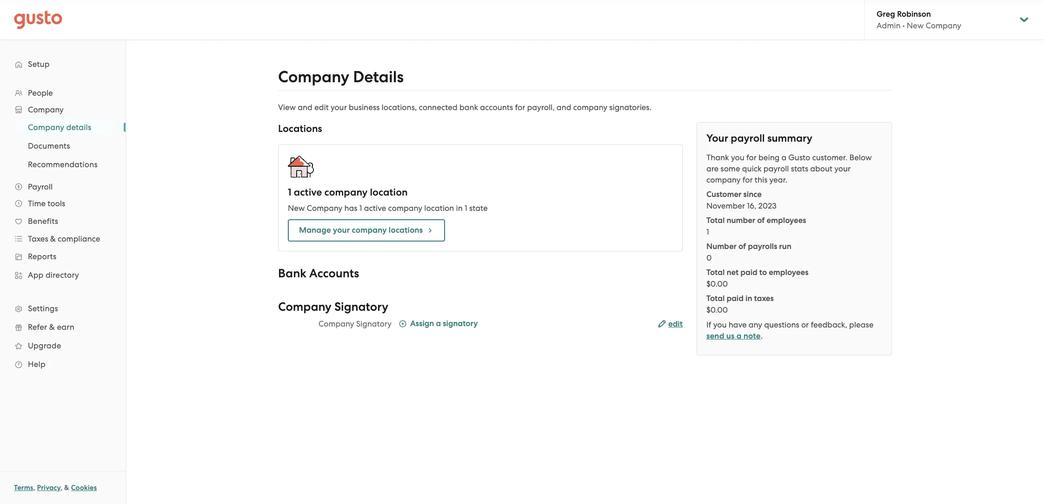 Task type: locate. For each thing, give the bounding box(es) containing it.
of left payrolls
[[739, 242, 746, 252]]

payroll up being
[[731, 132, 765, 145]]

greg
[[877, 9, 895, 19]]

0 vertical spatial total
[[707, 216, 725, 226]]

payroll up year.
[[764, 164, 789, 174]]

list
[[0, 85, 126, 374], [0, 118, 126, 174], [707, 189, 882, 316]]

business
[[349, 103, 380, 112]]

view and edit your business locations, connected bank accounts for payroll, and company signatories.
[[278, 103, 652, 112]]

you inside if you have any questions or feedback, please send us a note .
[[713, 320, 727, 330]]

0 vertical spatial of
[[757, 216, 765, 226]]

0 horizontal spatial and
[[298, 103, 312, 112]]

terms , privacy , & cookies
[[14, 484, 97, 493]]

stats
[[791, 164, 808, 174]]

a
[[782, 153, 787, 162], [436, 319, 441, 329], [737, 332, 742, 341]]

1 horizontal spatial of
[[757, 216, 765, 226]]

in left state
[[456, 204, 463, 213]]

questions
[[764, 320, 799, 330]]

0 vertical spatial edit
[[314, 103, 329, 112]]

edit left 'if'
[[668, 320, 683, 329]]

company left signatories.
[[573, 103, 608, 112]]

you
[[731, 153, 745, 162], [713, 320, 727, 330]]

paid inside total paid in taxes $0.00
[[727, 294, 744, 304]]

1 vertical spatial paid
[[727, 294, 744, 304]]

0 vertical spatial payroll
[[731, 132, 765, 145]]

locations
[[389, 226, 423, 235]]

accounts
[[480, 103, 513, 112]]

3 total from the top
[[707, 294, 725, 304]]

recommendations link
[[17, 156, 116, 173]]

employees
[[767, 216, 806, 226], [769, 268, 809, 278]]

company details
[[278, 67, 404, 87]]

0 vertical spatial new
[[907, 21, 924, 30]]

your down customer.
[[835, 164, 851, 174]]

$0.00 down net
[[707, 280, 728, 289]]

2 total from the top
[[707, 268, 725, 278]]

new
[[907, 21, 924, 30], [288, 204, 305, 213]]

time tools button
[[9, 195, 116, 212]]

accounts
[[309, 267, 359, 281]]

company down 'some'
[[707, 175, 741, 185]]

payroll
[[28, 182, 53, 192]]

your
[[331, 103, 347, 112], [835, 164, 851, 174], [333, 226, 350, 235]]

$0.00
[[707, 280, 728, 289], [707, 306, 728, 315]]

1 vertical spatial edit
[[668, 320, 683, 329]]

benefits link
[[9, 213, 116, 230]]

a inside button
[[436, 319, 441, 329]]

1
[[288, 187, 292, 199], [359, 204, 362, 213], [465, 204, 467, 213], [707, 227, 709, 237]]

bank accounts
[[278, 267, 359, 281]]

you up 'some'
[[731, 153, 745, 162]]

your down has
[[333, 226, 350, 235]]

people
[[28, 88, 53, 98]]

you for us
[[713, 320, 727, 330]]

1 horizontal spatial edit
[[668, 320, 683, 329]]

0 vertical spatial $0.00
[[707, 280, 728, 289]]

upgrade link
[[9, 338, 116, 354]]

for up quick
[[747, 153, 757, 162]]

and right view
[[298, 103, 312, 112]]

company
[[573, 103, 608, 112], [707, 175, 741, 185], [324, 187, 368, 199], [388, 204, 422, 213], [352, 226, 387, 235]]

active up manage your company locations link
[[364, 204, 386, 213]]

1 horizontal spatial new
[[907, 21, 924, 30]]

& left cookies button
[[64, 484, 69, 493]]

in left taxes
[[746, 294, 752, 304]]

paid left to
[[741, 268, 758, 278]]

& right taxes
[[50, 234, 56, 244]]

1 vertical spatial active
[[364, 204, 386, 213]]

2 $0.00 from the top
[[707, 306, 728, 315]]

reports link
[[9, 248, 116, 265]]

, left privacy link
[[33, 484, 35, 493]]

0 vertical spatial location
[[370, 187, 408, 199]]

compliance
[[58, 234, 100, 244]]

total down november
[[707, 216, 725, 226]]

taxes & compliance
[[28, 234, 100, 244]]

employees inside total net paid to employees $0.00
[[769, 268, 809, 278]]

total
[[707, 216, 725, 226], [707, 268, 725, 278], [707, 294, 725, 304]]

0 horizontal spatial a
[[436, 319, 441, 329]]

1 vertical spatial of
[[739, 242, 746, 252]]

gusto navigation element
[[0, 40, 126, 389]]

0 vertical spatial for
[[515, 103, 525, 112]]

1 vertical spatial in
[[746, 294, 752, 304]]

1 horizontal spatial ,
[[61, 484, 62, 493]]

0 vertical spatial &
[[50, 234, 56, 244]]

edit up locations at the top left of the page
[[314, 103, 329, 112]]

and
[[298, 103, 312, 112], [557, 103, 571, 112]]

company up has
[[324, 187, 368, 199]]

signatory down accounts at the bottom left of page
[[334, 300, 388, 314]]

0 vertical spatial in
[[456, 204, 463, 213]]

to
[[760, 268, 767, 278]]

employees down the 2023
[[767, 216, 806, 226]]

you inside the thank you for being a gusto customer. below are some quick payroll stats about your company for this year.
[[731, 153, 745, 162]]

state
[[469, 204, 488, 213]]

your left business
[[331, 103, 347, 112]]

payroll,
[[527, 103, 555, 112]]

employees right to
[[769, 268, 809, 278]]

paid down net
[[727, 294, 744, 304]]

directory
[[46, 271, 79, 280]]

1 horizontal spatial in
[[746, 294, 752, 304]]

1 horizontal spatial location
[[424, 204, 454, 213]]

greg robinson admin • new company
[[877, 9, 962, 30]]

terms link
[[14, 484, 33, 493]]

company
[[926, 21, 962, 30], [278, 67, 349, 87], [28, 105, 64, 114], [28, 123, 64, 132], [307, 204, 342, 213], [278, 300, 332, 314], [319, 320, 354, 329]]

1 vertical spatial total
[[707, 268, 725, 278]]

1 horizontal spatial active
[[364, 204, 386, 213]]

you right 'if'
[[713, 320, 727, 330]]

total inside total net paid to employees $0.00
[[707, 268, 725, 278]]

view
[[278, 103, 296, 112]]

1 active company location
[[288, 187, 408, 199]]

2 and from the left
[[557, 103, 571, 112]]

new up manage on the left
[[288, 204, 305, 213]]

company button
[[9, 101, 116, 118]]

customer
[[707, 190, 742, 200]]

1 vertical spatial location
[[424, 204, 454, 213]]

app directory
[[28, 271, 79, 280]]

1 $0.00 from the top
[[707, 280, 728, 289]]

a inside the thank you for being a gusto customer. below are some quick payroll stats about your company for this year.
[[782, 153, 787, 162]]

paid
[[741, 268, 758, 278], [727, 294, 744, 304]]

taxes & compliance button
[[9, 231, 116, 247]]

active
[[294, 187, 322, 199], [364, 204, 386, 213]]

1 vertical spatial employees
[[769, 268, 809, 278]]

total for number
[[707, 216, 725, 226]]

of
[[757, 216, 765, 226], [739, 242, 746, 252]]

benefits
[[28, 217, 58, 226]]

company inside the thank you for being a gusto customer. below are some quick payroll stats about your company for this year.
[[707, 175, 741, 185]]

& inside dropdown button
[[50, 234, 56, 244]]

about
[[810, 164, 833, 174]]

0 horizontal spatial new
[[288, 204, 305, 213]]

1 horizontal spatial a
[[737, 332, 742, 341]]

, left cookies button
[[61, 484, 62, 493]]

people button
[[9, 85, 116, 101]]

list containing people
[[0, 85, 126, 374]]

total down 0
[[707, 268, 725, 278]]

1 vertical spatial your
[[835, 164, 851, 174]]

1 horizontal spatial you
[[731, 153, 745, 162]]

2 vertical spatial a
[[737, 332, 742, 341]]

payroll
[[731, 132, 765, 145], [764, 164, 789, 174]]

customer since november 16, 2023
[[707, 190, 777, 211]]

0 vertical spatial a
[[782, 153, 787, 162]]

documents link
[[17, 138, 116, 154]]

net
[[727, 268, 739, 278]]

1 vertical spatial you
[[713, 320, 727, 330]]

you for some
[[731, 153, 745, 162]]

1 vertical spatial &
[[49, 323, 55, 332]]

total for net
[[707, 268, 725, 278]]

0 vertical spatial you
[[731, 153, 745, 162]]

for left payroll,
[[515, 103, 525, 112]]

note
[[744, 332, 761, 341]]

1 vertical spatial $0.00
[[707, 306, 728, 315]]

2 vertical spatial &
[[64, 484, 69, 493]]

0 horizontal spatial ,
[[33, 484, 35, 493]]

and right payroll,
[[557, 103, 571, 112]]

& left the earn
[[49, 323, 55, 332]]

1 vertical spatial for
[[747, 153, 757, 162]]

1 and from the left
[[298, 103, 312, 112]]

help link
[[9, 356, 116, 373]]

a right the assign
[[436, 319, 441, 329]]

company details
[[28, 123, 91, 132]]

0
[[707, 254, 712, 263]]

new down robinson
[[907, 21, 924, 30]]

1 horizontal spatial and
[[557, 103, 571, 112]]

location left state
[[424, 204, 454, 213]]

1 vertical spatial payroll
[[764, 164, 789, 174]]

total inside total number of employees 1 number of payrolls run 0
[[707, 216, 725, 226]]

send us a note link
[[707, 332, 761, 341]]

feedback,
[[811, 320, 847, 330]]

location up new company has 1 active company location in 1 state
[[370, 187, 408, 199]]

total number of employees 1 number of payrolls run 0
[[707, 216, 806, 263]]

1 vertical spatial new
[[288, 204, 305, 213]]

in inside total paid in taxes $0.00
[[746, 294, 752, 304]]

bank
[[460, 103, 478, 112]]

2 horizontal spatial a
[[782, 153, 787, 162]]

0 vertical spatial your
[[331, 103, 347, 112]]

$0.00 up 'if'
[[707, 306, 728, 315]]

signatory left 'module__icon___go7vc'
[[356, 320, 392, 329]]

for down quick
[[743, 175, 753, 185]]

active up manage on the left
[[294, 187, 322, 199]]

earn
[[57, 323, 74, 332]]

0 horizontal spatial active
[[294, 187, 322, 199]]

company inside dropdown button
[[28, 105, 64, 114]]

2 vertical spatial total
[[707, 294, 725, 304]]

a right being
[[782, 153, 787, 162]]

0 vertical spatial employees
[[767, 216, 806, 226]]

locations,
[[382, 103, 417, 112]]

tools
[[48, 199, 65, 208]]

total inside total paid in taxes $0.00
[[707, 294, 725, 304]]

1 total from the top
[[707, 216, 725, 226]]

1 vertical spatial a
[[436, 319, 441, 329]]

terms
[[14, 484, 33, 493]]

of down the 2023
[[757, 216, 765, 226]]

2 vertical spatial for
[[743, 175, 753, 185]]

0 vertical spatial paid
[[741, 268, 758, 278]]

a right us
[[737, 332, 742, 341]]

time
[[28, 199, 46, 208]]

quick
[[742, 164, 762, 174]]

0 horizontal spatial you
[[713, 320, 727, 330]]

total up 'if'
[[707, 294, 725, 304]]



Task type: vqa. For each thing, say whether or not it's contained in the screenshot.
A within the Button
yes



Task type: describe. For each thing, give the bounding box(es) containing it.
year.
[[770, 175, 788, 185]]

have
[[729, 320, 747, 330]]

16,
[[747, 201, 756, 211]]

if
[[707, 320, 711, 330]]

0 horizontal spatial in
[[456, 204, 463, 213]]

being
[[759, 153, 780, 162]]

& for compliance
[[50, 234, 56, 244]]

1 vertical spatial signatory
[[356, 320, 392, 329]]

us
[[726, 332, 735, 341]]

signatories.
[[609, 103, 652, 112]]

number
[[707, 242, 737, 252]]

setup
[[28, 60, 50, 69]]

bank
[[278, 267, 306, 281]]

home image
[[14, 10, 62, 29]]

cookies
[[71, 484, 97, 493]]

since
[[744, 190, 762, 200]]

payroll inside the thank you for being a gusto customer. below are some quick payroll stats about your company for this year.
[[764, 164, 789, 174]]

module__icon___go7vc image
[[399, 320, 407, 328]]

connected
[[419, 103, 458, 112]]

please
[[849, 320, 874, 330]]

customer.
[[812, 153, 848, 162]]

setup link
[[9, 56, 116, 73]]

new inside the greg robinson admin • new company
[[907, 21, 924, 30]]

if you have any questions or feedback, please send us a note .
[[707, 320, 874, 341]]

summary
[[767, 132, 813, 145]]

manage
[[299, 226, 331, 235]]

number
[[727, 216, 755, 226]]

documents
[[28, 141, 70, 151]]

list containing customer since
[[707, 189, 882, 316]]

help
[[28, 360, 46, 369]]

reports
[[28, 252, 56, 261]]

upgrade
[[28, 341, 61, 351]]

total paid in taxes $0.00
[[707, 294, 774, 315]]

company up locations
[[388, 204, 422, 213]]

0 horizontal spatial location
[[370, 187, 408, 199]]

$0.00 inside total net paid to employees $0.00
[[707, 280, 728, 289]]

cookies button
[[71, 483, 97, 494]]

.
[[761, 332, 763, 341]]

1 vertical spatial company signatory
[[319, 320, 392, 329]]

manage your company locations
[[299, 226, 423, 235]]

& for earn
[[49, 323, 55, 332]]

robinson
[[897, 9, 931, 19]]

0 vertical spatial company signatory
[[278, 300, 388, 314]]

payroll button
[[9, 179, 116, 195]]

has
[[344, 204, 357, 213]]

edit button
[[658, 319, 683, 330]]

employees inside total number of employees 1 number of payrolls run 0
[[767, 216, 806, 226]]

any
[[749, 320, 762, 330]]

taxes
[[28, 234, 48, 244]]

0 vertical spatial active
[[294, 187, 322, 199]]

company details link
[[17, 119, 116, 136]]

total net paid to employees $0.00
[[707, 268, 809, 289]]

or
[[801, 320, 809, 330]]

gusto
[[789, 153, 810, 162]]

2 vertical spatial your
[[333, 226, 350, 235]]

time tools
[[28, 199, 65, 208]]

paid inside total net paid to employees $0.00
[[741, 268, 758, 278]]

0 horizontal spatial of
[[739, 242, 746, 252]]

1 , from the left
[[33, 484, 35, 493]]

november
[[707, 201, 745, 211]]

recommendations
[[28, 160, 98, 169]]

list containing company details
[[0, 118, 126, 174]]

company down has
[[352, 226, 387, 235]]

refer
[[28, 323, 47, 332]]

settings link
[[9, 300, 116, 317]]

this
[[755, 175, 768, 185]]

0 horizontal spatial edit
[[314, 103, 329, 112]]

your payroll summary
[[707, 132, 813, 145]]

payrolls
[[748, 242, 777, 252]]

total for paid
[[707, 294, 725, 304]]

app
[[28, 271, 43, 280]]

a inside if you have any questions or feedback, please send us a note .
[[737, 332, 742, 341]]

0 vertical spatial signatory
[[334, 300, 388, 314]]

your inside the thank you for being a gusto customer. below are some quick payroll stats about your company for this year.
[[835, 164, 851, 174]]

edit inside edit button
[[668, 320, 683, 329]]

assign
[[410, 319, 434, 329]]

refer & earn link
[[9, 319, 116, 336]]

are
[[707, 164, 719, 174]]

signatory
[[443, 319, 478, 329]]

taxes
[[754, 294, 774, 304]]

send
[[707, 332, 724, 341]]

$0.00 inside total paid in taxes $0.00
[[707, 306, 728, 315]]

thank
[[707, 153, 729, 162]]

below
[[850, 153, 872, 162]]

locations
[[278, 123, 322, 135]]

2 , from the left
[[61, 484, 62, 493]]

some
[[721, 164, 740, 174]]

1 inside total number of employees 1 number of payrolls run 0
[[707, 227, 709, 237]]

2023
[[758, 201, 777, 211]]

app directory link
[[9, 267, 116, 284]]

details
[[353, 67, 404, 87]]

refer & earn
[[28, 323, 74, 332]]

your
[[707, 132, 728, 145]]

company inside the greg robinson admin • new company
[[926, 21, 962, 30]]

new company has 1 active company location in 1 state
[[288, 204, 488, 213]]

privacy link
[[37, 484, 61, 493]]



